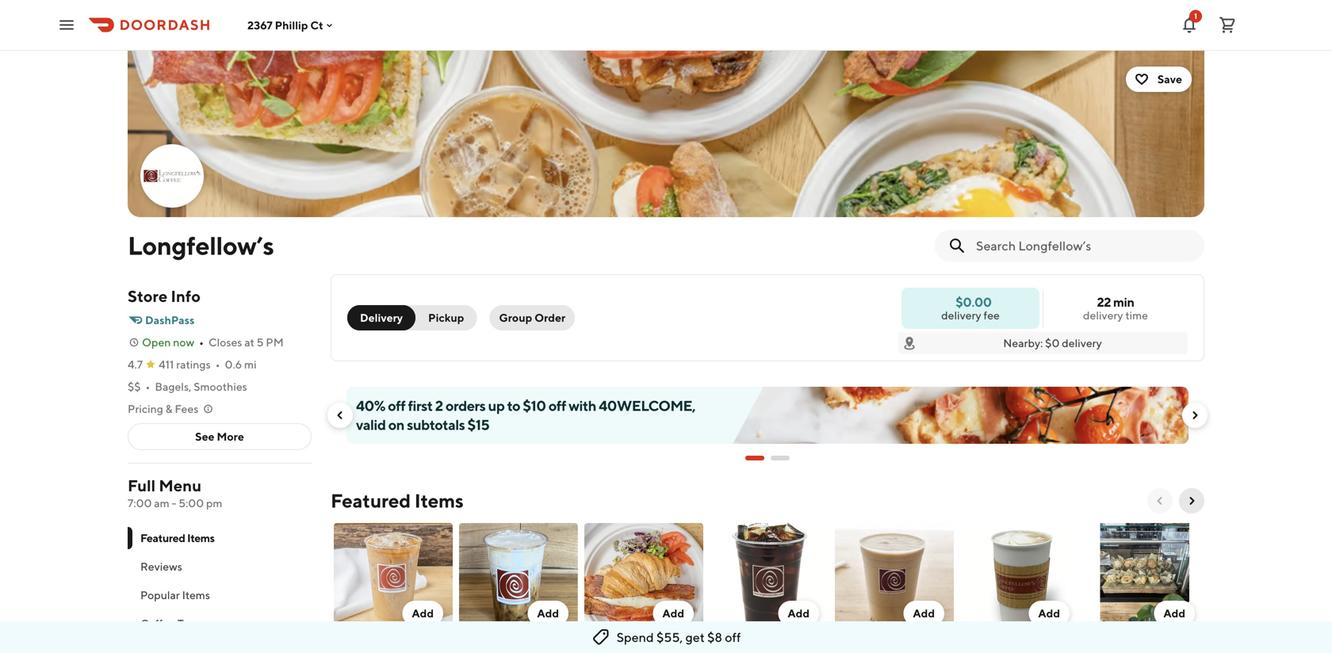 Task type: describe. For each thing, give the bounding box(es) containing it.
with
[[569, 397, 597, 415]]

order methods option group
[[348, 305, 477, 331]]

ratings
[[176, 358, 211, 371]]

now
[[173, 336, 194, 349]]

build your own breakfast image
[[585, 524, 704, 636]]

to
[[507, 397, 521, 415]]

at
[[245, 336, 255, 349]]

add for cafe latte image at the right
[[1039, 607, 1061, 620]]

group order button
[[490, 305, 575, 331]]

min
[[1114, 295, 1135, 310]]

Delivery radio
[[348, 305, 416, 331]]

411 ratings •
[[159, 358, 220, 371]]

$$ • bagels, smoothies
[[128, 380, 247, 394]]

next button of carousel image
[[1186, 495, 1199, 508]]

full menu 7:00 am - 5:00 pm
[[128, 477, 222, 510]]

cold brew image
[[710, 524, 829, 636]]

0.6
[[225, 358, 242, 371]]

1 vertical spatial items
[[187, 532, 215, 545]]

longfellow's
[[128, 231, 274, 261]]

see
[[195, 430, 215, 444]]

spend $55, get $8 off
[[617, 630, 741, 645]]

0 items, open order cart image
[[1219, 15, 1238, 35]]

0 horizontal spatial featured items
[[140, 532, 215, 545]]

0 horizontal spatial featured
[[140, 532, 185, 545]]

$$
[[128, 380, 141, 394]]

menu
[[159, 477, 202, 495]]

popular items button
[[128, 582, 312, 610]]

Item Search search field
[[977, 237, 1192, 255]]

$0.00
[[956, 295, 992, 310]]

open menu image
[[57, 15, 76, 35]]

info
[[171, 287, 201, 306]]

am
[[154, 497, 170, 510]]

22
[[1098, 295, 1112, 310]]

2367 phillip ct button
[[248, 18, 336, 32]]

phillip
[[275, 18, 308, 32]]

40welcome,
[[599, 397, 696, 415]]

add for shaken espresso image
[[537, 607, 559, 620]]

0 horizontal spatial off
[[388, 397, 406, 415]]

time
[[1126, 309, 1149, 322]]

22 min delivery time
[[1084, 295, 1149, 322]]

more
[[217, 430, 244, 444]]

valid
[[356, 417, 386, 434]]

1
[[1195, 12, 1198, 21]]

2 horizontal spatial off
[[725, 630, 741, 645]]

on
[[389, 417, 405, 434]]

full
[[128, 477, 156, 495]]

1 horizontal spatial off
[[549, 397, 566, 415]]

featured items heading
[[331, 489, 464, 514]]

shaken espresso image
[[459, 524, 578, 636]]

peanut butter banana protein smoothie - delivery image
[[835, 524, 954, 636]]

group
[[499, 311, 533, 324]]

see more
[[195, 430, 244, 444]]

next button of carousel image
[[1189, 409, 1202, 422]]

pickup
[[428, 311, 464, 324]]

spend
[[617, 630, 654, 645]]

closes
[[209, 336, 242, 349]]

Pickup radio
[[406, 305, 477, 331]]

save button
[[1126, 67, 1192, 92]]

• closes at 5 pm
[[199, 336, 284, 349]]

delivery for 22
[[1084, 309, 1124, 322]]



Task type: locate. For each thing, give the bounding box(es) containing it.
add for build your own breakfast image in the bottom of the page
[[663, 607, 685, 620]]

featured items
[[331, 490, 464, 513], [140, 532, 215, 545]]

pricing & fees button
[[128, 401, 214, 417]]

add for the muffin image
[[1164, 607, 1186, 620]]

delivery inside 22 min delivery time
[[1084, 309, 1124, 322]]

smoothies
[[194, 380, 247, 394]]

off
[[388, 397, 406, 415], [549, 397, 566, 415], [725, 630, 741, 645]]

longfellow's image
[[128, 51, 1205, 217], [142, 146, 202, 206]]

delivery
[[360, 311, 403, 324]]

nearby: $0 delivery
[[1004, 337, 1103, 350]]

add button
[[331, 520, 456, 654], [456, 520, 582, 654], [582, 520, 707, 654], [707, 520, 832, 654], [832, 520, 958, 654], [958, 520, 1083, 654], [1083, 520, 1208, 654], [403, 601, 444, 627], [528, 601, 569, 627], [653, 601, 694, 627], [779, 601, 820, 627], [904, 601, 945, 627], [1029, 601, 1070, 627], [1155, 601, 1196, 627]]

coffee
[[140, 618, 175, 631]]

mi
[[244, 358, 257, 371]]

save
[[1158, 73, 1183, 86]]

1 horizontal spatial featured
[[331, 490, 411, 513]]

$0.00 delivery fee
[[942, 295, 1000, 322]]

delivery
[[942, 309, 982, 322], [1084, 309, 1124, 322], [1062, 337, 1103, 350]]

notification bell image
[[1181, 15, 1200, 35]]

40% off first 2 orders up to $10 off with 40welcome, valid on subtotals $15
[[356, 397, 696, 434]]

1 vertical spatial featured
[[140, 532, 185, 545]]

get
[[686, 630, 705, 645]]

$55,
[[657, 630, 683, 645]]

2 add from the left
[[537, 607, 559, 620]]

pricing
[[128, 403, 163, 416]]

pricing & fees
[[128, 403, 199, 416]]

first
[[408, 397, 433, 415]]

open
[[142, 336, 171, 349]]

2 horizontal spatial •
[[216, 358, 220, 371]]

• right $$
[[146, 380, 150, 394]]

items up reviews button
[[187, 532, 215, 545]]

2367 phillip ct
[[248, 18, 323, 32]]

delivery inside $0.00 delivery fee
[[942, 309, 982, 322]]

7 add from the left
[[1164, 607, 1186, 620]]

up
[[488, 397, 505, 415]]

see more button
[[129, 424, 311, 450]]

5 add from the left
[[914, 607, 935, 620]]

add for iced coffee image
[[412, 607, 434, 620]]

0 horizontal spatial •
[[146, 380, 150, 394]]

-
[[172, 497, 176, 510]]

coffee tea button
[[128, 610, 312, 639]]

reviews
[[140, 561, 182, 574]]

5
[[257, 336, 264, 349]]

open now
[[142, 336, 194, 349]]

0.6 mi
[[225, 358, 257, 371]]

pm
[[206, 497, 222, 510]]

add
[[412, 607, 434, 620], [537, 607, 559, 620], [663, 607, 685, 620], [788, 607, 810, 620], [914, 607, 935, 620], [1039, 607, 1061, 620], [1164, 607, 1186, 620]]

popular items
[[140, 589, 210, 602]]

7:00
[[128, 497, 152, 510]]

1 horizontal spatial •
[[199, 336, 204, 349]]

fee
[[984, 309, 1000, 322]]

delivery right $0
[[1062, 337, 1103, 350]]

off right $8
[[725, 630, 741, 645]]

off right $10 on the bottom left of the page
[[549, 397, 566, 415]]

$15
[[468, 417, 490, 434]]

0 vertical spatial featured items
[[331, 490, 464, 513]]

5:00
[[179, 497, 204, 510]]

items inside button
[[182, 589, 210, 602]]

orders
[[446, 397, 486, 415]]

&
[[166, 403, 173, 416]]

dashpass
[[145, 314, 195, 327]]

fees
[[175, 403, 199, 416]]

$8
[[708, 630, 723, 645]]

nearby:
[[1004, 337, 1044, 350]]

1 vertical spatial •
[[216, 358, 220, 371]]

•
[[199, 336, 204, 349], [216, 358, 220, 371], [146, 380, 150, 394]]

cafe latte image
[[961, 524, 1080, 636]]

• right now
[[199, 336, 204, 349]]

delivery left time
[[1084, 309, 1124, 322]]

items down subtotals
[[415, 490, 464, 513]]

coffee tea
[[140, 618, 195, 631]]

previous button of carousel image
[[334, 409, 347, 422]]

items up tea
[[182, 589, 210, 602]]

delivery left fee
[[942, 309, 982, 322]]

muffin image
[[1086, 524, 1205, 636]]

bagels,
[[155, 380, 192, 394]]

subtotals
[[407, 417, 465, 434]]

6 add from the left
[[1039, 607, 1061, 620]]

featured inside "heading"
[[331, 490, 411, 513]]

tea
[[178, 618, 195, 631]]

store
[[128, 287, 168, 306]]

40%
[[356, 397, 386, 415]]

store info
[[128, 287, 201, 306]]

select promotional banner element
[[746, 444, 790, 473]]

1 vertical spatial featured items
[[140, 532, 215, 545]]

0 vertical spatial •
[[199, 336, 204, 349]]

2 vertical spatial •
[[146, 380, 150, 394]]

delivery for nearby:
[[1062, 337, 1103, 350]]

ct
[[311, 18, 323, 32]]

0 vertical spatial items
[[415, 490, 464, 513]]

items inside "heading"
[[415, 490, 464, 513]]

reviews button
[[128, 553, 312, 582]]

featured down valid
[[331, 490, 411, 513]]

2 vertical spatial items
[[182, 589, 210, 602]]

group order
[[499, 311, 566, 324]]

featured
[[331, 490, 411, 513], [140, 532, 185, 545]]

previous button of carousel image
[[1154, 495, 1167, 508]]

items
[[415, 490, 464, 513], [187, 532, 215, 545], [182, 589, 210, 602]]

featured items down 'on'
[[331, 490, 464, 513]]

add for 'cold brew' image
[[788, 607, 810, 620]]

1 add from the left
[[412, 607, 434, 620]]

4 add from the left
[[788, 607, 810, 620]]

order
[[535, 311, 566, 324]]

3 add from the left
[[663, 607, 685, 620]]

2367
[[248, 18, 273, 32]]

popular
[[140, 589, 180, 602]]

0 vertical spatial featured
[[331, 490, 411, 513]]

off up 'on'
[[388, 397, 406, 415]]

$0
[[1046, 337, 1060, 350]]

1 horizontal spatial featured items
[[331, 490, 464, 513]]

2
[[435, 397, 443, 415]]

iced coffee image
[[334, 524, 453, 636]]

$10
[[523, 397, 546, 415]]

add for peanut butter banana protein smoothie - delivery image
[[914, 607, 935, 620]]

featured up the reviews
[[140, 532, 185, 545]]

featured items up the reviews
[[140, 532, 215, 545]]

411
[[159, 358, 174, 371]]

pm
[[266, 336, 284, 349]]

• left '0.6'
[[216, 358, 220, 371]]

4.7
[[128, 358, 143, 371]]



Task type: vqa. For each thing, say whether or not it's contained in the screenshot.
Muffin image
yes



